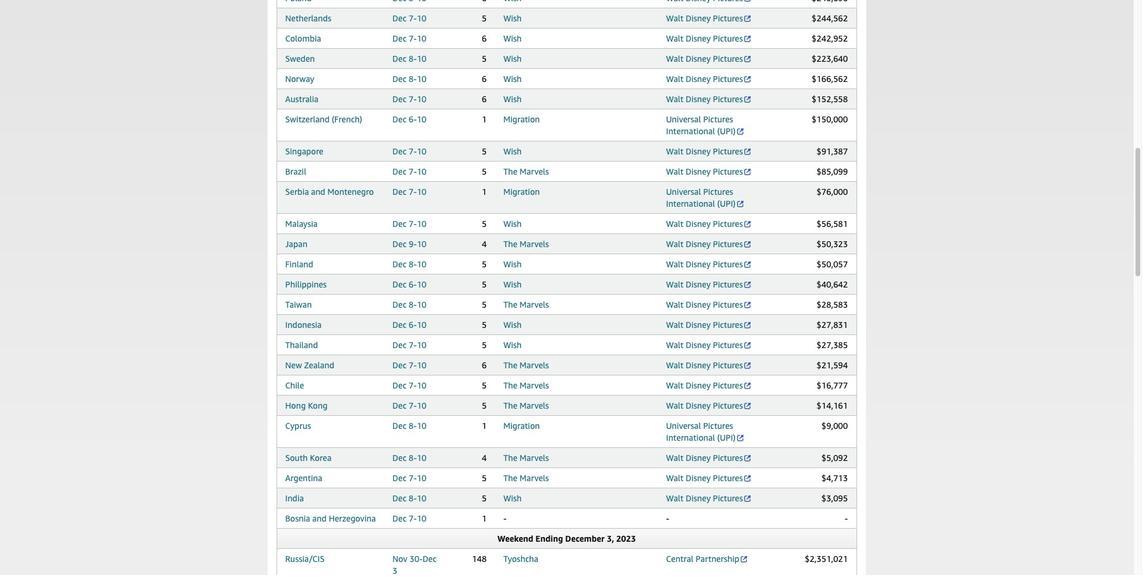 Task type: describe. For each thing, give the bounding box(es) containing it.
5 for chile
[[482, 381, 487, 391]]

malaysia link
[[285, 219, 318, 229]]

7- for brazil
[[409, 167, 417, 177]]

8- for taiwan
[[409, 300, 417, 310]]

thailand
[[285, 340, 318, 350]]

new zealand link
[[285, 361, 334, 371]]

3
[[393, 566, 397, 576]]

2023
[[616, 534, 636, 544]]

10 for serbia and montenegro
[[417, 187, 427, 197]]

universal pictures international (upi) link for $150,000
[[666, 114, 745, 136]]

5 for philippines
[[482, 280, 487, 290]]

3 - from the left
[[845, 514, 848, 524]]

(upi) for $9,000
[[717, 433, 736, 443]]

universal pictures international (upi) for $9,000
[[666, 421, 736, 443]]

wish link for norway
[[504, 74, 522, 84]]

nov
[[393, 555, 408, 565]]

dec 7-10 link for colombia
[[393, 33, 427, 43]]

$27,385
[[817, 340, 848, 350]]

dec 8-10 for norway
[[393, 74, 427, 84]]

hong kong link
[[285, 401, 328, 411]]

2 - from the left
[[666, 514, 670, 524]]

ending
[[536, 534, 563, 544]]

walt disney pictures link for $85,099
[[666, 167, 752, 177]]

wish for norway
[[504, 74, 522, 84]]

nov 30-dec 3
[[393, 555, 437, 576]]

walt disney pictures for $50,057
[[666, 259, 743, 270]]

philippines link
[[285, 280, 327, 290]]

walt disney pictures link for $3,095
[[666, 494, 752, 504]]

dec for new zealand
[[393, 361, 407, 371]]

walt disney pictures for $242,952
[[666, 33, 743, 43]]

disney for $40,642
[[686, 280, 711, 290]]

walt for $91,387
[[666, 146, 684, 156]]

disney for $152,558
[[686, 94, 711, 104]]

the marvels link for hong kong
[[504, 401, 549, 411]]

dec 9-10
[[393, 239, 427, 249]]

$91,387
[[817, 146, 848, 156]]

central
[[666, 555, 694, 565]]

$2,351,021
[[805, 555, 848, 565]]

dec 7-10 link for singapore
[[393, 146, 427, 156]]

7- for singapore
[[409, 146, 417, 156]]

the marvels for brazil
[[504, 167, 549, 177]]

10 for bosnia and herzegovina
[[417, 514, 427, 524]]

10 for australia
[[417, 94, 427, 104]]

bosnia
[[285, 514, 310, 524]]

148
[[472, 555, 487, 565]]

international for $150,000
[[666, 126, 715, 136]]

korea
[[310, 453, 332, 464]]

pictures for $16,777
[[713, 381, 743, 391]]

malaysia
[[285, 219, 318, 229]]

pictures for $4,713
[[713, 474, 743, 484]]

7- for colombia
[[409, 33, 417, 43]]

10 for thailand
[[417, 340, 427, 350]]

6 for colombia
[[482, 33, 487, 43]]

finland link
[[285, 259, 313, 270]]

tyoshcha link
[[504, 555, 539, 565]]

pictures for $3,095
[[713, 494, 743, 504]]

1 for bosnia and herzegovina
[[482, 514, 487, 524]]

south
[[285, 453, 308, 464]]

herzegovina
[[329, 514, 376, 524]]

pictures for $244,562
[[713, 13, 743, 23]]

disney for $14,161
[[686, 401, 711, 411]]

dec for thailand
[[393, 340, 407, 350]]

10 for malaysia
[[417, 219, 427, 229]]

$166,562
[[812, 74, 848, 84]]

(french)
[[332, 114, 362, 124]]

wish link for malaysia
[[504, 219, 522, 229]]

hong kong
[[285, 401, 328, 411]]

australia
[[285, 94, 319, 104]]

(upi) for $150,000
[[717, 126, 736, 136]]

marvels for japan
[[520, 239, 549, 249]]

netherlands
[[285, 13, 331, 23]]

chile
[[285, 381, 304, 391]]

dec for cyprus
[[393, 421, 407, 431]]

indonesia
[[285, 320, 322, 330]]

disney for $27,385
[[686, 340, 711, 350]]

walt disney pictures for $223,640
[[666, 54, 743, 64]]

10 for colombia
[[417, 33, 427, 43]]

universal pictures international (upi) for $76,000
[[666, 187, 736, 209]]

10 for taiwan
[[417, 300, 427, 310]]

pictures for $223,640
[[713, 54, 743, 64]]

5 for india
[[482, 494, 487, 504]]

7- for malaysia
[[409, 219, 417, 229]]

serbia
[[285, 187, 309, 197]]

dec 9-10 link
[[393, 239, 427, 249]]

disney for $27,831
[[686, 320, 711, 330]]

partnership
[[696, 555, 740, 565]]

10 for singapore
[[417, 146, 427, 156]]

walt disney pictures link for $244,562
[[666, 13, 752, 23]]

7- for chile
[[409, 381, 417, 391]]

walt disney pictures link for $50,323
[[666, 239, 752, 249]]

8- for south korea
[[409, 453, 417, 464]]

walt for $21,594
[[666, 361, 684, 371]]

walt for $28,583
[[666, 300, 684, 310]]

7- for netherlands
[[409, 13, 417, 23]]

$242,952
[[812, 33, 848, 43]]

$14,161
[[817, 401, 848, 411]]

dec 8-10 link for finland
[[393, 259, 427, 270]]

philippines
[[285, 280, 327, 290]]

and for serbia
[[311, 187, 325, 197]]

walt for $5,092
[[666, 453, 684, 464]]

montenegro
[[328, 187, 374, 197]]

disney for $244,562
[[686, 13, 711, 23]]

indonesia link
[[285, 320, 322, 330]]

russia/cis link
[[285, 555, 325, 565]]

sweden
[[285, 54, 315, 64]]

marvels for brazil
[[520, 167, 549, 177]]

dec 7-10 link for thailand
[[393, 340, 427, 350]]

disney for $85,099
[[686, 167, 711, 177]]

marvels for south korea
[[520, 453, 549, 464]]

serbia and montenegro link
[[285, 187, 374, 197]]

central partnership link
[[666, 555, 749, 565]]

taiwan
[[285, 300, 312, 310]]

walt disney pictures for $244,562
[[666, 13, 743, 23]]

walt disney pictures for $91,387
[[666, 146, 743, 156]]

disney for $50,057
[[686, 259, 711, 270]]

universal for $9,000
[[666, 421, 701, 431]]

international for $9,000
[[666, 433, 715, 443]]

russia/cis
[[285, 555, 325, 565]]

india link
[[285, 494, 304, 504]]

disney for $16,777
[[686, 381, 711, 391]]

$16,777
[[817, 381, 848, 391]]

south korea
[[285, 453, 332, 464]]

new zealand
[[285, 361, 334, 371]]

switzerland
[[285, 114, 330, 124]]

australia link
[[285, 94, 319, 104]]

the for japan
[[504, 239, 518, 249]]

taiwan link
[[285, 300, 312, 310]]

walt for $242,952
[[666, 33, 684, 43]]

india
[[285, 494, 304, 504]]

$76,000
[[817, 187, 848, 197]]

norway
[[285, 74, 314, 84]]

dec 7-10 for brazil
[[393, 167, 427, 177]]

$5,092
[[822, 453, 848, 464]]

pictures for $40,642
[[713, 280, 743, 290]]

finland
[[285, 259, 313, 270]]

$244,562
[[812, 13, 848, 23]]

dec 8-10 for south korea
[[393, 453, 427, 464]]

hong
[[285, 401, 306, 411]]

walt for $56,581
[[666, 219, 684, 229]]

kong
[[308, 401, 328, 411]]

dec for japan
[[393, 239, 407, 249]]



Task type: locate. For each thing, give the bounding box(es) containing it.
walt for $223,640
[[666, 54, 684, 64]]

30-
[[410, 555, 423, 565]]

wish for philippines
[[504, 280, 522, 290]]

5
[[482, 13, 487, 23], [482, 54, 487, 64], [482, 146, 487, 156], [482, 167, 487, 177], [482, 219, 487, 229], [482, 259, 487, 270], [482, 280, 487, 290], [482, 300, 487, 310], [482, 320, 487, 330], [482, 340, 487, 350], [482, 381, 487, 391], [482, 401, 487, 411], [482, 474, 487, 484], [482, 494, 487, 504]]

5 7- from the top
[[409, 167, 417, 177]]

cyprus
[[285, 421, 311, 431]]

10 for finland
[[417, 259, 427, 270]]

- up the weekend
[[504, 514, 507, 524]]

-
[[504, 514, 507, 524], [666, 514, 670, 524], [845, 514, 848, 524]]

2 universal from the top
[[666, 187, 701, 197]]

migration
[[504, 114, 540, 124], [504, 187, 540, 197], [504, 421, 540, 431]]

walt for $27,831
[[666, 320, 684, 330]]

12 disney from the top
[[686, 300, 711, 310]]

2 vertical spatial universal
[[666, 421, 701, 431]]

the marvels link for south korea
[[504, 453, 549, 464]]

universal pictures international (upi) for $150,000
[[666, 114, 736, 136]]

10 5 from the top
[[482, 340, 487, 350]]

3 dec 6-10 from the top
[[393, 320, 427, 330]]

universal pictures international (upi)
[[666, 114, 736, 136], [666, 187, 736, 209], [666, 421, 736, 443]]

0 vertical spatial migration link
[[504, 114, 540, 124]]

3 international from the top
[[666, 433, 715, 443]]

walt disney pictures for $5,092
[[666, 453, 743, 464]]

2 vertical spatial 6-
[[409, 320, 417, 330]]

2 vertical spatial universal pictures international (upi)
[[666, 421, 736, 443]]

dec for india
[[393, 494, 407, 504]]

2 4 from the top
[[482, 453, 487, 464]]

$50,057
[[817, 259, 848, 270]]

$40,642
[[817, 280, 848, 290]]

walt for $16,777
[[666, 381, 684, 391]]

$85,099
[[817, 167, 848, 177]]

13 dec 7-10 from the top
[[393, 514, 427, 524]]

1 vertical spatial dec 6-10 link
[[393, 280, 427, 290]]

4 8- from the top
[[409, 300, 417, 310]]

sweden link
[[285, 54, 315, 64]]

dec 7-10 for colombia
[[393, 33, 427, 43]]

10 for hong kong
[[417, 401, 427, 411]]

2 walt disney pictures link from the top
[[666, 33, 752, 43]]

singapore
[[285, 146, 324, 156]]

- down $3,095
[[845, 514, 848, 524]]

8- for norway
[[409, 74, 417, 84]]

3 universal pictures international (upi) link from the top
[[666, 421, 745, 443]]

10 for new zealand
[[417, 361, 427, 371]]

$28,583
[[817, 300, 848, 310]]

walt disney pictures for $3,095
[[666, 494, 743, 504]]

disney for $166,562
[[686, 74, 711, 84]]

japan link
[[285, 239, 308, 249]]

dec for netherlands
[[393, 13, 407, 23]]

1 walt from the top
[[666, 13, 684, 23]]

dec 7-10 for bosnia and herzegovina
[[393, 514, 427, 524]]

12 10 from the top
[[417, 259, 427, 270]]

5 dec 7-10 from the top
[[393, 167, 427, 177]]

20 walt disney pictures from the top
[[666, 494, 743, 504]]

wish for sweden
[[504, 54, 522, 64]]

1 1 from the top
[[482, 114, 487, 124]]

7 disney from the top
[[686, 167, 711, 177]]

8 disney from the top
[[686, 219, 711, 229]]

4 1 from the top
[[482, 514, 487, 524]]

16 10 from the top
[[417, 340, 427, 350]]

walt disney pictures for $50,323
[[666, 239, 743, 249]]

17 walt disney pictures from the top
[[666, 401, 743, 411]]

$223,640
[[812, 54, 848, 64]]

10 for indonesia
[[417, 320, 427, 330]]

2 horizontal spatial -
[[845, 514, 848, 524]]

18 disney from the top
[[686, 453, 711, 464]]

walt for $14,161
[[666, 401, 684, 411]]

1 vertical spatial dec 6-10
[[393, 280, 427, 290]]

5 for singapore
[[482, 146, 487, 156]]

and
[[311, 187, 325, 197], [312, 514, 327, 524]]

10 for cyprus
[[417, 421, 427, 431]]

0 vertical spatial 4
[[482, 239, 487, 249]]

1
[[482, 114, 487, 124], [482, 187, 487, 197], [482, 421, 487, 431], [482, 514, 487, 524]]

4 disney from the top
[[686, 74, 711, 84]]

1 vertical spatial universal
[[666, 187, 701, 197]]

1 vertical spatial 4
[[482, 453, 487, 464]]

disney for $28,583
[[686, 300, 711, 310]]

walt disney pictures link for $40,642
[[666, 280, 752, 290]]

$27,831
[[817, 320, 848, 330]]

dec for colombia
[[393, 33, 407, 43]]

cyprus link
[[285, 421, 311, 431]]

10 for netherlands
[[417, 13, 427, 23]]

2 vertical spatial migration link
[[504, 421, 540, 431]]

10 for japan
[[417, 239, 427, 249]]

walt disney pictures for $16,777
[[666, 381, 743, 391]]

1 vertical spatial migration link
[[504, 187, 540, 197]]

the for hong kong
[[504, 401, 518, 411]]

chile link
[[285, 381, 304, 391]]

wish link for thailand
[[504, 340, 522, 350]]

dec 8-10 for sweden
[[393, 54, 427, 64]]

19 walt from the top
[[666, 474, 684, 484]]

pictures for $21,594
[[713, 361, 743, 371]]

walt disney pictures link for $50,057
[[666, 259, 752, 270]]

5 the marvels link from the top
[[504, 381, 549, 391]]

international for $76,000
[[666, 199, 715, 209]]

argentina link
[[285, 474, 322, 484]]

universal pictures international (upi) link for $76,000
[[666, 187, 745, 209]]

argentina
[[285, 474, 322, 484]]

6 dec 8-10 from the top
[[393, 453, 427, 464]]

9-
[[409, 239, 417, 249]]

dec for chile
[[393, 381, 407, 391]]

dec for philippines
[[393, 280, 407, 290]]

migration link for dec 6-10
[[504, 114, 540, 124]]

dec 7-10 link for chile
[[393, 381, 427, 391]]

disney for $21,594
[[686, 361, 711, 371]]

bosnia and herzegovina
[[285, 514, 376, 524]]

dec 7-10
[[393, 13, 427, 23], [393, 33, 427, 43], [393, 94, 427, 104], [393, 146, 427, 156], [393, 167, 427, 177], [393, 187, 427, 197], [393, 219, 427, 229], [393, 340, 427, 350], [393, 361, 427, 371], [393, 381, 427, 391], [393, 401, 427, 411], [393, 474, 427, 484], [393, 514, 427, 524]]

11 10 from the top
[[417, 239, 427, 249]]

universal pictures international (upi) link
[[666, 114, 745, 136], [666, 187, 745, 209], [666, 421, 745, 443]]

weekend
[[498, 534, 534, 544]]

dec 8-10 for taiwan
[[393, 300, 427, 310]]

13 7- from the top
[[409, 514, 417, 524]]

2 vertical spatial migration
[[504, 421, 540, 431]]

nov 30-dec 3 link
[[393, 555, 437, 576]]

migration link
[[504, 114, 540, 124], [504, 187, 540, 197], [504, 421, 540, 431]]

3 migration link from the top
[[504, 421, 540, 431]]

2 1 from the top
[[482, 187, 487, 197]]

0 vertical spatial 6-
[[409, 114, 417, 124]]

7- for argentina
[[409, 474, 417, 484]]

wish link for singapore
[[504, 146, 522, 156]]

4 the marvels link from the top
[[504, 361, 549, 371]]

2 dec 6-10 from the top
[[393, 280, 427, 290]]

walt disney pictures
[[666, 13, 743, 23], [666, 33, 743, 43], [666, 54, 743, 64], [666, 74, 743, 84], [666, 94, 743, 104], [666, 146, 743, 156], [666, 167, 743, 177], [666, 219, 743, 229], [666, 239, 743, 249], [666, 259, 743, 270], [666, 280, 743, 290], [666, 300, 743, 310], [666, 320, 743, 330], [666, 340, 743, 350], [666, 361, 743, 371], [666, 381, 743, 391], [666, 401, 743, 411], [666, 453, 743, 464], [666, 474, 743, 484], [666, 494, 743, 504]]

norway link
[[285, 74, 314, 84]]

$4,713
[[822, 474, 848, 484]]

tyoshcha
[[504, 555, 539, 565]]

dec for norway
[[393, 74, 407, 84]]

8 the from the top
[[504, 474, 518, 484]]

4 marvels from the top
[[520, 361, 549, 371]]

2 (upi) from the top
[[717, 199, 736, 209]]

pictures for $91,387
[[713, 146, 743, 156]]

15 disney from the top
[[686, 361, 711, 371]]

the for chile
[[504, 381, 518, 391]]

$50,323
[[817, 239, 848, 249]]

singapore link
[[285, 146, 324, 156]]

$56,581
[[817, 219, 848, 229]]

3 the from the top
[[504, 300, 518, 310]]

1 universal pictures international (upi) from the top
[[666, 114, 736, 136]]

dec 7-10 link
[[393, 13, 427, 23], [393, 33, 427, 43], [393, 94, 427, 104], [393, 146, 427, 156], [393, 167, 427, 177], [393, 187, 427, 197], [393, 219, 427, 229], [393, 340, 427, 350], [393, 361, 427, 371], [393, 381, 427, 391], [393, 401, 427, 411], [393, 474, 427, 484], [393, 514, 427, 524]]

walt disney pictures link for $91,387
[[666, 146, 752, 156]]

1 vertical spatial and
[[312, 514, 327, 524]]

0 vertical spatial dec 6-10 link
[[393, 114, 427, 124]]

pictures for $152,558
[[713, 94, 743, 104]]

3 wish from the top
[[504, 54, 522, 64]]

6 5 from the top
[[482, 259, 487, 270]]

11 wish from the top
[[504, 340, 522, 350]]

dec 6-10 link
[[393, 114, 427, 124], [393, 280, 427, 290], [393, 320, 427, 330]]

4 dec 7-10 link from the top
[[393, 146, 427, 156]]

and right bosnia
[[312, 514, 327, 524]]

7- for australia
[[409, 94, 417, 104]]

0 horizontal spatial -
[[504, 514, 507, 524]]

4 5 from the top
[[482, 167, 487, 177]]

dec for malaysia
[[393, 219, 407, 229]]

15 walt disney pictures from the top
[[666, 361, 743, 371]]

6 dec 8-10 link from the top
[[393, 453, 427, 464]]

12 walt disney pictures from the top
[[666, 300, 743, 310]]

10 walt from the top
[[666, 259, 684, 270]]

10 for switzerland (french)
[[417, 114, 427, 124]]

disney for $56,581
[[686, 219, 711, 229]]

$152,558
[[812, 94, 848, 104]]

12 walt disney pictures link from the top
[[666, 300, 752, 310]]

4 for dec 8-10
[[482, 453, 487, 464]]

10 dec 7-10 from the top
[[393, 381, 427, 391]]

11 wish link from the top
[[504, 340, 522, 350]]

17 disney from the top
[[686, 401, 711, 411]]

1 universal pictures international (upi) link from the top
[[666, 114, 745, 136]]

marvels for taiwan
[[520, 300, 549, 310]]

13 dec 7-10 link from the top
[[393, 514, 427, 524]]

3 walt disney pictures from the top
[[666, 54, 743, 64]]

brazil
[[285, 167, 306, 177]]

2 vertical spatial international
[[666, 433, 715, 443]]

wish link
[[504, 13, 522, 23], [504, 33, 522, 43], [504, 54, 522, 64], [504, 74, 522, 84], [504, 94, 522, 104], [504, 146, 522, 156], [504, 219, 522, 229], [504, 259, 522, 270], [504, 280, 522, 290], [504, 320, 522, 330], [504, 340, 522, 350], [504, 494, 522, 504]]

central partnership
[[666, 555, 740, 565]]

walt disney pictures for $4,713
[[666, 474, 743, 484]]

pictures
[[713, 13, 743, 23], [713, 33, 743, 43], [713, 54, 743, 64], [713, 74, 743, 84], [713, 94, 743, 104], [703, 114, 733, 124], [713, 146, 743, 156], [713, 167, 743, 177], [703, 187, 733, 197], [713, 219, 743, 229], [713, 239, 743, 249], [713, 259, 743, 270], [713, 280, 743, 290], [713, 300, 743, 310], [713, 320, 743, 330], [713, 340, 743, 350], [713, 361, 743, 371], [713, 381, 743, 391], [713, 401, 743, 411], [703, 421, 733, 431], [713, 453, 743, 464], [713, 474, 743, 484], [713, 494, 743, 504]]

pictures for $50,057
[[713, 259, 743, 270]]

2 vertical spatial dec 6-10
[[393, 320, 427, 330]]

disney for $3,095
[[686, 494, 711, 504]]

10 for philippines
[[417, 280, 427, 290]]

2 dec 8-10 from the top
[[393, 74, 427, 84]]

5 for hong kong
[[482, 401, 487, 411]]

7 the marvels from the top
[[504, 453, 549, 464]]

dec for taiwan
[[393, 300, 407, 310]]

1 - from the left
[[504, 514, 507, 524]]

walt for $152,558
[[666, 94, 684, 104]]

dec inside nov 30-dec 3
[[423, 555, 437, 565]]

10 wish link from the top
[[504, 320, 522, 330]]

0 vertical spatial international
[[666, 126, 715, 136]]

6 wish from the top
[[504, 146, 522, 156]]

4 for dec 9-10
[[482, 239, 487, 249]]

0 vertical spatial dec 6-10
[[393, 114, 427, 124]]

4 wish link from the top
[[504, 74, 522, 84]]

migration for dec 8-10
[[504, 421, 540, 431]]

dec 8-10
[[393, 54, 427, 64], [393, 74, 427, 84], [393, 259, 427, 270], [393, 300, 427, 310], [393, 421, 427, 431], [393, 453, 427, 464], [393, 494, 427, 504]]

wish for indonesia
[[504, 320, 522, 330]]

12 dec 7-10 link from the top
[[393, 474, 427, 484]]

new
[[285, 361, 302, 371]]

and right serbia
[[311, 187, 325, 197]]

pictures for $56,581
[[713, 219, 743, 229]]

wish link for colombia
[[504, 33, 522, 43]]

13 walt disney pictures from the top
[[666, 320, 743, 330]]

wish for finland
[[504, 259, 522, 270]]

serbia and montenegro
[[285, 187, 374, 197]]

bosnia and herzegovina link
[[285, 514, 376, 524]]

switzerland (french)
[[285, 114, 362, 124]]

dec 6-10 link for switzerland (french)
[[393, 114, 427, 124]]

$3,095
[[822, 494, 848, 504]]

japan
[[285, 239, 308, 249]]

0 vertical spatial universal pictures international (upi)
[[666, 114, 736, 136]]

8 walt disney pictures from the top
[[666, 219, 743, 229]]

1 vertical spatial universal pictures international (upi)
[[666, 187, 736, 209]]

8 walt from the top
[[666, 219, 684, 229]]

2 vertical spatial dec 6-10 link
[[393, 320, 427, 330]]

7-
[[409, 13, 417, 23], [409, 33, 417, 43], [409, 94, 417, 104], [409, 146, 417, 156], [409, 167, 417, 177], [409, 187, 417, 197], [409, 219, 417, 229], [409, 340, 417, 350], [409, 361, 417, 371], [409, 381, 417, 391], [409, 401, 417, 411], [409, 474, 417, 484], [409, 514, 417, 524]]

3 8- from the top
[[409, 259, 417, 270]]

$150,000
[[812, 114, 848, 124]]

15 10 from the top
[[417, 320, 427, 330]]

3 1 from the top
[[482, 421, 487, 431]]

the for taiwan
[[504, 300, 518, 310]]

1 vertical spatial international
[[666, 199, 715, 209]]

7 dec 8-10 from the top
[[393, 494, 427, 504]]

19 10 from the top
[[417, 401, 427, 411]]

2 wish from the top
[[504, 33, 522, 43]]

- up central
[[666, 514, 670, 524]]

6 disney from the top
[[686, 146, 711, 156]]

9 wish link from the top
[[504, 280, 522, 290]]

1 vertical spatial 6-
[[409, 280, 417, 290]]

1 dec 7-10 from the top
[[393, 13, 427, 23]]

11 7- from the top
[[409, 401, 417, 411]]

colombia link
[[285, 33, 321, 43]]

walt disney pictures link for $21,594
[[666, 361, 752, 371]]

1 migration link from the top
[[504, 114, 540, 124]]

the marvels
[[504, 167, 549, 177], [504, 239, 549, 249], [504, 300, 549, 310], [504, 361, 549, 371], [504, 381, 549, 391], [504, 401, 549, 411], [504, 453, 549, 464], [504, 474, 549, 484]]

5 5 from the top
[[482, 219, 487, 229]]

6 7- from the top
[[409, 187, 417, 197]]

the
[[504, 167, 518, 177], [504, 239, 518, 249], [504, 300, 518, 310], [504, 361, 518, 371], [504, 381, 518, 391], [504, 401, 518, 411], [504, 453, 518, 464], [504, 474, 518, 484]]

0 vertical spatial migration
[[504, 114, 540, 124]]

3 wish link from the top
[[504, 54, 522, 64]]

7 wish link from the top
[[504, 219, 522, 229]]

0 vertical spatial and
[[311, 187, 325, 197]]

8-
[[409, 54, 417, 64], [409, 74, 417, 84], [409, 259, 417, 270], [409, 300, 417, 310], [409, 421, 417, 431], [409, 453, 417, 464], [409, 494, 417, 504]]

2 6- from the top
[[409, 280, 417, 290]]

20 walt disney pictures link from the top
[[666, 494, 752, 504]]

2 vertical spatial (upi)
[[717, 433, 736, 443]]

7 walt from the top
[[666, 167, 684, 177]]

dec 7-10 link for netherlands
[[393, 13, 427, 23]]

1 international from the top
[[666, 126, 715, 136]]

dec for south korea
[[393, 453, 407, 464]]

thailand link
[[285, 340, 318, 350]]

1 horizontal spatial -
[[666, 514, 670, 524]]

1 the from the top
[[504, 167, 518, 177]]

dec
[[393, 13, 407, 23], [393, 33, 407, 43], [393, 54, 407, 64], [393, 74, 407, 84], [393, 94, 407, 104], [393, 114, 407, 124], [393, 146, 407, 156], [393, 167, 407, 177], [393, 187, 407, 197], [393, 219, 407, 229], [393, 239, 407, 249], [393, 259, 407, 270], [393, 280, 407, 290], [393, 300, 407, 310], [393, 320, 407, 330], [393, 340, 407, 350], [393, 361, 407, 371], [393, 381, 407, 391], [393, 401, 407, 411], [393, 421, 407, 431], [393, 453, 407, 464], [393, 474, 407, 484], [393, 494, 407, 504], [393, 514, 407, 524], [423, 555, 437, 565]]

0 vertical spatial universal pictures international (upi) link
[[666, 114, 745, 136]]

3,
[[607, 534, 614, 544]]

7- for new zealand
[[409, 361, 417, 371]]

17 walt from the top
[[666, 401, 684, 411]]

7 8- from the top
[[409, 494, 417, 504]]

3 disney from the top
[[686, 54, 711, 64]]

9 walt disney pictures link from the top
[[666, 239, 752, 249]]

international
[[666, 126, 715, 136], [666, 199, 715, 209], [666, 433, 715, 443]]

6
[[482, 33, 487, 43], [482, 74, 487, 84], [482, 94, 487, 104], [482, 361, 487, 371]]

the marvels link
[[504, 167, 549, 177], [504, 239, 549, 249], [504, 300, 549, 310], [504, 361, 549, 371], [504, 381, 549, 391], [504, 401, 549, 411], [504, 453, 549, 464], [504, 474, 549, 484]]

8 5 from the top
[[482, 300, 487, 310]]

21 10 from the top
[[417, 453, 427, 464]]

walt for $244,562
[[666, 13, 684, 23]]

december
[[565, 534, 605, 544]]

19 walt disney pictures link from the top
[[666, 474, 752, 484]]

dec 7-10 for netherlands
[[393, 13, 427, 23]]

wish for netherlands
[[504, 13, 522, 23]]

brazil link
[[285, 167, 306, 177]]

pictures for $27,831
[[713, 320, 743, 330]]

11 disney from the top
[[686, 280, 711, 290]]

walt disney pictures link for $4,713
[[666, 474, 752, 484]]

wish link for philippines
[[504, 280, 522, 290]]

10 wish from the top
[[504, 320, 522, 330]]

wish link for indonesia
[[504, 320, 522, 330]]

dec 6-10 for switzerland (french)
[[393, 114, 427, 124]]

10
[[417, 13, 427, 23], [417, 33, 427, 43], [417, 54, 427, 64], [417, 74, 427, 84], [417, 94, 427, 104], [417, 114, 427, 124], [417, 146, 427, 156], [417, 167, 427, 177], [417, 187, 427, 197], [417, 219, 427, 229], [417, 239, 427, 249], [417, 259, 427, 270], [417, 280, 427, 290], [417, 300, 427, 310], [417, 320, 427, 330], [417, 340, 427, 350], [417, 361, 427, 371], [417, 381, 427, 391], [417, 401, 427, 411], [417, 421, 427, 431], [417, 453, 427, 464], [417, 474, 427, 484], [417, 494, 427, 504], [417, 514, 427, 524]]

1 vertical spatial migration
[[504, 187, 540, 197]]

1 vertical spatial (upi)
[[717, 199, 736, 209]]

$21,594
[[817, 361, 848, 371]]

6 walt from the top
[[666, 146, 684, 156]]

$9,000
[[822, 421, 848, 431]]

(upi) for $76,000
[[717, 199, 736, 209]]

dec for sweden
[[393, 54, 407, 64]]

4 the from the top
[[504, 361, 518, 371]]

south korea link
[[285, 453, 332, 464]]

1 7- from the top
[[409, 13, 417, 23]]

11 dec 7-10 link from the top
[[393, 401, 427, 411]]

2 vertical spatial universal pictures international (upi) link
[[666, 421, 745, 443]]

0 vertical spatial universal
[[666, 114, 701, 124]]

wish for australia
[[504, 94, 522, 104]]

4 wish from the top
[[504, 74, 522, 84]]

pictures for $85,099
[[713, 167, 743, 177]]

colombia
[[285, 33, 321, 43]]

0 vertical spatial (upi)
[[717, 126, 736, 136]]

the marvels for south korea
[[504, 453, 549, 464]]

1 vertical spatial universal pictures international (upi) link
[[666, 187, 745, 209]]

the marvels for new zealand
[[504, 361, 549, 371]]

zealand
[[304, 361, 334, 371]]

2 dec 7-10 from the top
[[393, 33, 427, 43]]



Task type: vqa. For each thing, say whether or not it's contained in the screenshot.
15
no



